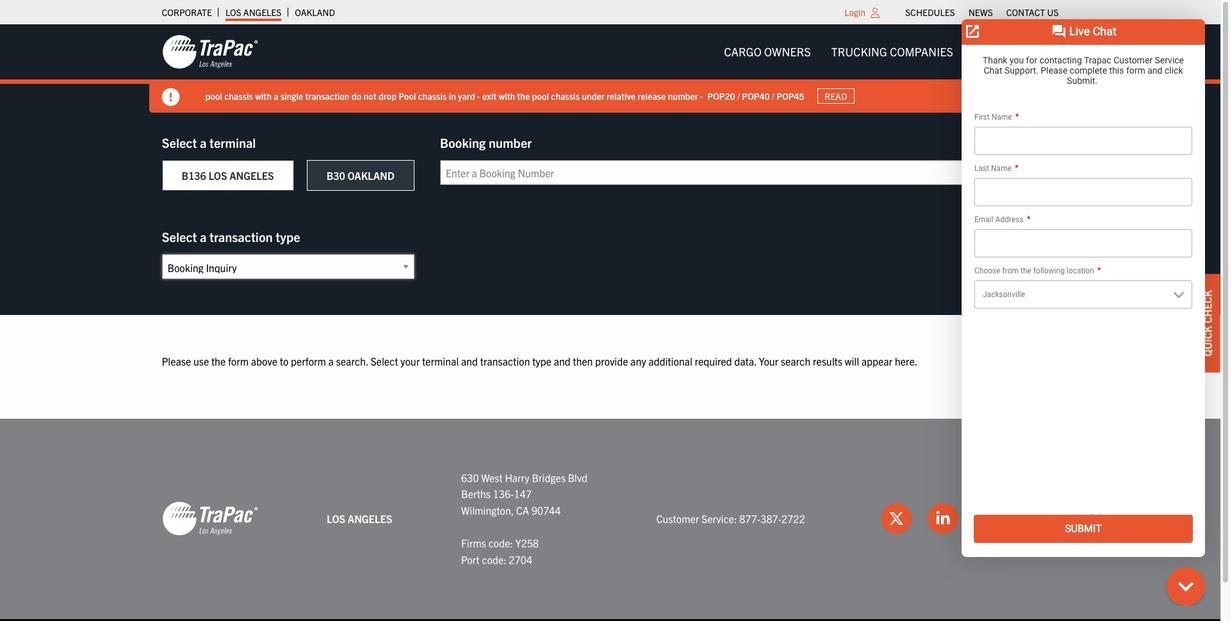 Task type: describe. For each thing, give the bounding box(es) containing it.
0 vertical spatial type
[[276, 229, 300, 245]]

0 vertical spatial code:
[[489, 537, 513, 550]]

us
[[1047, 6, 1059, 18]]

a left search.
[[328, 355, 334, 368]]

form
[[228, 355, 249, 368]]

cargo owners link
[[714, 39, 821, 65]]

perform
[[291, 355, 326, 368]]

news link
[[969, 3, 993, 21]]

footer containing 630 west harry bridges blvd
[[0, 419, 1221, 622]]

menu bar containing schedules
[[899, 3, 1066, 21]]

then
[[573, 355, 593, 368]]

136-
[[493, 488, 514, 501]]

los angeles image for footer containing 630 west harry bridges blvd
[[162, 501, 258, 537]]

firms code:  y258 port code:  2704
[[461, 537, 539, 566]]

pop45
[[777, 90, 805, 102]]

search
[[781, 355, 811, 368]]

any
[[631, 355, 646, 368]]

1 chassis from the left
[[224, 90, 253, 102]]

the inside banner
[[517, 90, 530, 102]]

trucking companies link
[[821, 39, 964, 65]]

solid image
[[162, 88, 180, 106]]

2 vertical spatial los
[[327, 512, 346, 525]]

please use the form above to perform a search. select your terminal and transaction type and then provide any additional required data. your search results will appear here.
[[162, 355, 918, 368]]

0 vertical spatial oakland
[[295, 6, 335, 18]]

a down b136 in the top left of the page
[[200, 229, 207, 245]]

read link
[[817, 88, 855, 104]]

search.
[[336, 355, 368, 368]]

1 horizontal spatial terminal
[[422, 355, 459, 368]]

los angeles image for banner containing cargo owners
[[162, 34, 258, 70]]

2 vertical spatial transaction
[[480, 355, 530, 368]]

select a terminal
[[162, 135, 256, 151]]

select for select a transaction type
[[162, 229, 197, 245]]

trucking companies
[[832, 44, 953, 59]]

above
[[251, 355, 277, 368]]

pool chassis with a single transaction  do not drop pool chassis in yard -  exit with the pool chassis under relative release number -  pop20 / pop40 / pop45
[[205, 90, 805, 102]]

oakland link
[[295, 3, 335, 21]]

3 chassis from the left
[[551, 90, 580, 102]]

use
[[193, 355, 209, 368]]

2 pool from the left
[[532, 90, 549, 102]]

1 pool from the left
[[205, 90, 222, 102]]

quick
[[1202, 326, 1214, 357]]

2722
[[782, 512, 805, 525]]

light image
[[871, 8, 880, 18]]

drop
[[379, 90, 397, 102]]

results
[[813, 355, 843, 368]]

los angeles link
[[226, 3, 282, 21]]

2 vertical spatial select
[[371, 355, 398, 368]]

required
[[695, 355, 732, 368]]

not
[[364, 90, 377, 102]]

your
[[759, 355, 779, 368]]

check button
[[994, 135, 1059, 165]]

shipping
[[974, 44, 1026, 59]]

b30
[[327, 169, 345, 182]]

select a transaction type
[[162, 229, 300, 245]]

menu bar inside banner
[[714, 39, 1069, 65]]

will
[[845, 355, 859, 368]]

shipping lines
[[974, 44, 1059, 59]]

2 chassis from the left
[[418, 90, 447, 102]]

2 and from the left
[[554, 355, 571, 368]]

customer
[[657, 512, 699, 525]]

Booking number text field
[[440, 160, 968, 185]]

1 horizontal spatial los angeles
[[327, 512, 392, 525]]

los inside los angeles 'link'
[[226, 6, 241, 18]]

angeles inside los angeles 'link'
[[243, 6, 282, 18]]

single
[[280, 90, 303, 102]]

relative
[[607, 90, 636, 102]]

booking
[[440, 135, 486, 151]]

b30 oakland
[[327, 169, 395, 182]]

login
[[845, 6, 866, 18]]

corporate
[[162, 6, 212, 18]]

your
[[401, 355, 420, 368]]

appear
[[862, 355, 893, 368]]

630 west harry bridges blvd berths 136-147 wilmington, ca 90744
[[461, 471, 588, 517]]

yard
[[458, 90, 475, 102]]

quick check link
[[1195, 274, 1221, 373]]

lines
[[1028, 44, 1059, 59]]

1 with from the left
[[255, 90, 272, 102]]

transaction inside banner
[[305, 90, 350, 102]]

under
[[582, 90, 605, 102]]

ca
[[516, 504, 529, 517]]

news
[[969, 6, 993, 18]]

provide
[[595, 355, 628, 368]]

blvd
[[568, 471, 588, 484]]

login link
[[845, 6, 866, 18]]

90744
[[532, 504, 561, 517]]

2704
[[509, 553, 533, 566]]

additional
[[649, 355, 693, 368]]

pool
[[399, 90, 416, 102]]

read
[[825, 90, 847, 102]]

contact us link
[[1007, 3, 1059, 21]]



Task type: locate. For each thing, give the bounding box(es) containing it.
number down pool chassis with a single transaction  do not drop pool chassis in yard -  exit with the pool chassis under relative release number -  pop20 / pop40 / pop45
[[489, 135, 532, 151]]

shipping lines link
[[964, 39, 1069, 65]]

quick check
[[1202, 290, 1214, 357]]

1 horizontal spatial /
[[772, 90, 775, 102]]

release
[[638, 90, 666, 102]]

check
[[1004, 144, 1039, 156], [1202, 290, 1214, 324]]

0 horizontal spatial oakland
[[295, 6, 335, 18]]

to
[[280, 355, 289, 368]]

1 and from the left
[[461, 355, 478, 368]]

west
[[481, 471, 503, 484]]

2 / from the left
[[772, 90, 775, 102]]

1 horizontal spatial pool
[[532, 90, 549, 102]]

port
[[461, 553, 480, 566]]

1 - from the left
[[477, 90, 480, 102]]

firms
[[461, 537, 486, 550]]

1 vertical spatial type
[[532, 355, 552, 368]]

1 horizontal spatial the
[[517, 90, 530, 102]]

cargo owners
[[724, 44, 811, 59]]

booking number
[[440, 135, 532, 151]]

menu bar up shipping
[[899, 3, 1066, 21]]

select
[[162, 135, 197, 151], [162, 229, 197, 245], [371, 355, 398, 368]]

0 vertical spatial check
[[1004, 144, 1039, 156]]

- left pop20
[[700, 90, 703, 102]]

1 vertical spatial los angeles
[[327, 512, 392, 525]]

check inside 'button'
[[1004, 144, 1039, 156]]

1 / from the left
[[737, 90, 740, 102]]

menu bar down light icon
[[714, 39, 1069, 65]]

number inside banner
[[668, 90, 698, 102]]

with left the single
[[255, 90, 272, 102]]

387-
[[761, 512, 782, 525]]

contact us
[[1007, 6, 1059, 18]]

code: up 2704
[[489, 537, 513, 550]]

menu bar
[[899, 3, 1066, 21], [714, 39, 1069, 65]]

0 horizontal spatial number
[[489, 135, 532, 151]]

los angeles
[[226, 6, 282, 18], [327, 512, 392, 525]]

-
[[477, 90, 480, 102], [700, 90, 703, 102]]

1 vertical spatial code:
[[482, 553, 507, 566]]

bridges
[[532, 471, 566, 484]]

0 vertical spatial select
[[162, 135, 197, 151]]

oakland
[[295, 6, 335, 18], [348, 169, 395, 182]]

los angeles image inside footer
[[162, 501, 258, 537]]

the
[[517, 90, 530, 102], [211, 355, 226, 368]]

check inside "link"
[[1202, 290, 1214, 324]]

630
[[461, 471, 479, 484]]

code: right port
[[482, 553, 507, 566]]

here.
[[895, 355, 918, 368]]

2 vertical spatial angeles
[[348, 512, 392, 525]]

chassis left in
[[418, 90, 447, 102]]

b136 los angeles
[[182, 169, 274, 182]]

1 vertical spatial transaction
[[210, 229, 273, 245]]

do
[[352, 90, 362, 102]]

1 vertical spatial the
[[211, 355, 226, 368]]

los
[[226, 6, 241, 18], [209, 169, 227, 182], [327, 512, 346, 525]]

0 horizontal spatial check
[[1004, 144, 1039, 156]]

0 vertical spatial los angeles
[[226, 6, 282, 18]]

/
[[737, 90, 740, 102], [772, 90, 775, 102]]

/ left the pop40
[[737, 90, 740, 102]]

y258
[[516, 537, 539, 550]]

1 horizontal spatial type
[[532, 355, 552, 368]]

schedules link
[[906, 3, 955, 21]]

0 vertical spatial angeles
[[243, 6, 282, 18]]

select up b136 in the top left of the page
[[162, 135, 197, 151]]

the right use
[[211, 355, 226, 368]]

0 horizontal spatial -
[[477, 90, 480, 102]]

customer service: 877-387-2722
[[657, 512, 805, 525]]

0 vertical spatial los angeles image
[[162, 34, 258, 70]]

1 vertical spatial menu bar
[[714, 39, 1069, 65]]

1 vertical spatial check
[[1202, 290, 1214, 324]]

menu bar containing cargo owners
[[714, 39, 1069, 65]]

pop40
[[742, 90, 770, 102]]

0 vertical spatial the
[[517, 90, 530, 102]]

1 horizontal spatial oakland
[[348, 169, 395, 182]]

corporate link
[[162, 3, 212, 21]]

los angeles image
[[162, 34, 258, 70], [162, 501, 258, 537]]

and
[[461, 355, 478, 368], [554, 355, 571, 368]]

with
[[255, 90, 272, 102], [499, 90, 515, 102]]

wilmington,
[[461, 504, 514, 517]]

1 vertical spatial terminal
[[422, 355, 459, 368]]

147
[[514, 488, 532, 501]]

pop20
[[708, 90, 735, 102]]

select down b136 in the top left of the page
[[162, 229, 197, 245]]

2 los angeles image from the top
[[162, 501, 258, 537]]

0 horizontal spatial pool
[[205, 90, 222, 102]]

/ left pop45 at the right of the page
[[772, 90, 775, 102]]

data.
[[735, 355, 757, 368]]

and right your
[[461, 355, 478, 368]]

footer
[[0, 419, 1221, 622]]

number
[[668, 90, 698, 102], [489, 135, 532, 151]]

1 horizontal spatial transaction
[[305, 90, 350, 102]]

0 vertical spatial menu bar
[[899, 3, 1066, 21]]

chassis left 'under'
[[551, 90, 580, 102]]

0 horizontal spatial type
[[276, 229, 300, 245]]

0 horizontal spatial terminal
[[210, 135, 256, 151]]

0 horizontal spatial with
[[255, 90, 272, 102]]

cargo
[[724, 44, 762, 59]]

banner containing cargo owners
[[0, 24, 1230, 113]]

berths
[[461, 488, 491, 501]]

1 vertical spatial oakland
[[348, 169, 395, 182]]

chassis left the single
[[224, 90, 253, 102]]

angeles
[[243, 6, 282, 18], [230, 169, 274, 182], [348, 512, 392, 525]]

1 horizontal spatial number
[[668, 90, 698, 102]]

pool right the exit
[[532, 90, 549, 102]]

chassis
[[224, 90, 253, 102], [418, 90, 447, 102], [551, 90, 580, 102]]

1 los angeles image from the top
[[162, 34, 258, 70]]

the right the exit
[[517, 90, 530, 102]]

1 horizontal spatial and
[[554, 355, 571, 368]]

code:
[[489, 537, 513, 550], [482, 553, 507, 566]]

1 horizontal spatial with
[[499, 90, 515, 102]]

pool
[[205, 90, 222, 102], [532, 90, 549, 102]]

with right the exit
[[499, 90, 515, 102]]

contact
[[1007, 6, 1045, 18]]

select left your
[[371, 355, 398, 368]]

harry
[[505, 471, 530, 484]]

0 vertical spatial los
[[226, 6, 241, 18]]

terminal right your
[[422, 355, 459, 368]]

0 horizontal spatial and
[[461, 355, 478, 368]]

0 vertical spatial number
[[668, 90, 698, 102]]

1 vertical spatial los
[[209, 169, 227, 182]]

2 horizontal spatial transaction
[[480, 355, 530, 368]]

0 horizontal spatial the
[[211, 355, 226, 368]]

2 horizontal spatial chassis
[[551, 90, 580, 102]]

schedules
[[906, 6, 955, 18]]

owners
[[764, 44, 811, 59]]

2 - from the left
[[700, 90, 703, 102]]

0 vertical spatial transaction
[[305, 90, 350, 102]]

trucking
[[832, 44, 887, 59]]

solid image
[[1039, 145, 1049, 156]]

- left the exit
[[477, 90, 480, 102]]

2 with from the left
[[499, 90, 515, 102]]

companies
[[890, 44, 953, 59]]

1 horizontal spatial -
[[700, 90, 703, 102]]

oakland right b30
[[348, 169, 395, 182]]

service:
[[702, 512, 737, 525]]

oakland right los angeles 'link'
[[295, 6, 335, 18]]

0 vertical spatial terminal
[[210, 135, 256, 151]]

0 horizontal spatial los angeles
[[226, 6, 282, 18]]

type
[[276, 229, 300, 245], [532, 355, 552, 368]]

0 horizontal spatial chassis
[[224, 90, 253, 102]]

exit
[[482, 90, 497, 102]]

b136
[[182, 169, 206, 182]]

0 horizontal spatial /
[[737, 90, 740, 102]]

1 horizontal spatial check
[[1202, 290, 1214, 324]]

please
[[162, 355, 191, 368]]

a left the single
[[274, 90, 278, 102]]

terminal
[[210, 135, 256, 151], [422, 355, 459, 368]]

1 vertical spatial select
[[162, 229, 197, 245]]

1 horizontal spatial chassis
[[418, 90, 447, 102]]

877-
[[740, 512, 761, 525]]

terminal up b136 los angeles
[[210, 135, 256, 151]]

a
[[274, 90, 278, 102], [200, 135, 207, 151], [200, 229, 207, 245], [328, 355, 334, 368]]

pool right solid image
[[205, 90, 222, 102]]

1 vertical spatial angeles
[[230, 169, 274, 182]]

and left then
[[554, 355, 571, 368]]

1 vertical spatial number
[[489, 135, 532, 151]]

number right release at the top right of page
[[668, 90, 698, 102]]

select for select a terminal
[[162, 135, 197, 151]]

in
[[449, 90, 456, 102]]

1 vertical spatial los angeles image
[[162, 501, 258, 537]]

0 horizontal spatial transaction
[[210, 229, 273, 245]]

banner
[[0, 24, 1230, 113]]

a up b136 in the top left of the page
[[200, 135, 207, 151]]



Task type: vqa. For each thing, say whether or not it's contained in the screenshot.
Rights
no



